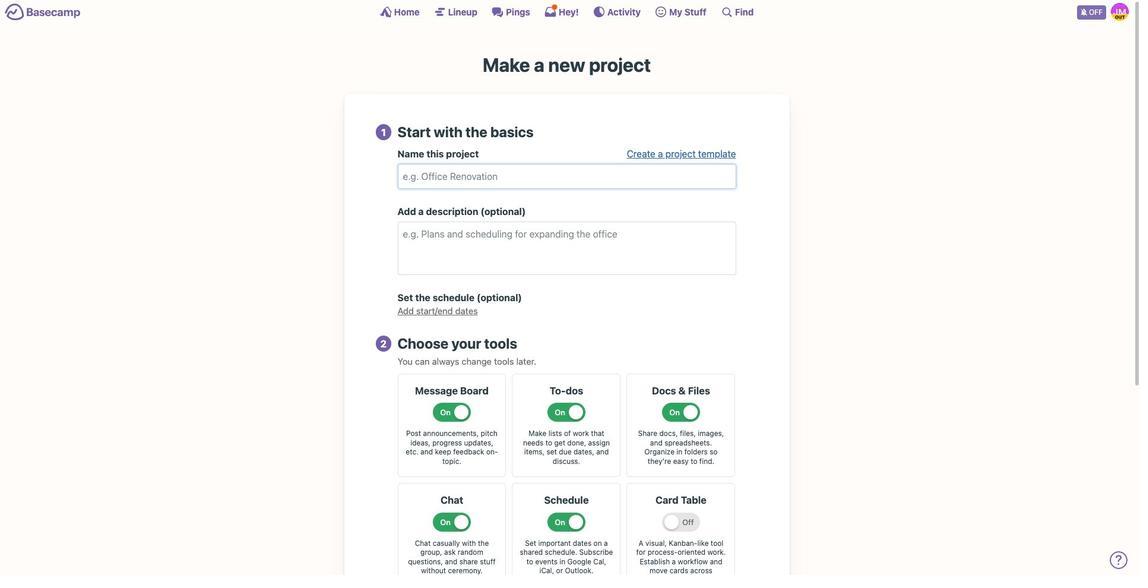 Task type: describe. For each thing, give the bounding box(es) containing it.
e.g. Plans and scheduling for expanding the office text field
[[398, 222, 736, 275]]

e.g. Office Renovation text field
[[398, 164, 736, 189]]

switch accounts image
[[5, 3, 81, 21]]

jer mill image
[[1111, 3, 1129, 21]]



Task type: locate. For each thing, give the bounding box(es) containing it.
keyboard shortcut: ⌘ + / image
[[721, 6, 733, 18]]

main element
[[0, 0, 1134, 23]]



Task type: vqa. For each thing, say whether or not it's contained in the screenshot.
Keyboard Shortcut: ⌘ + / image
yes



